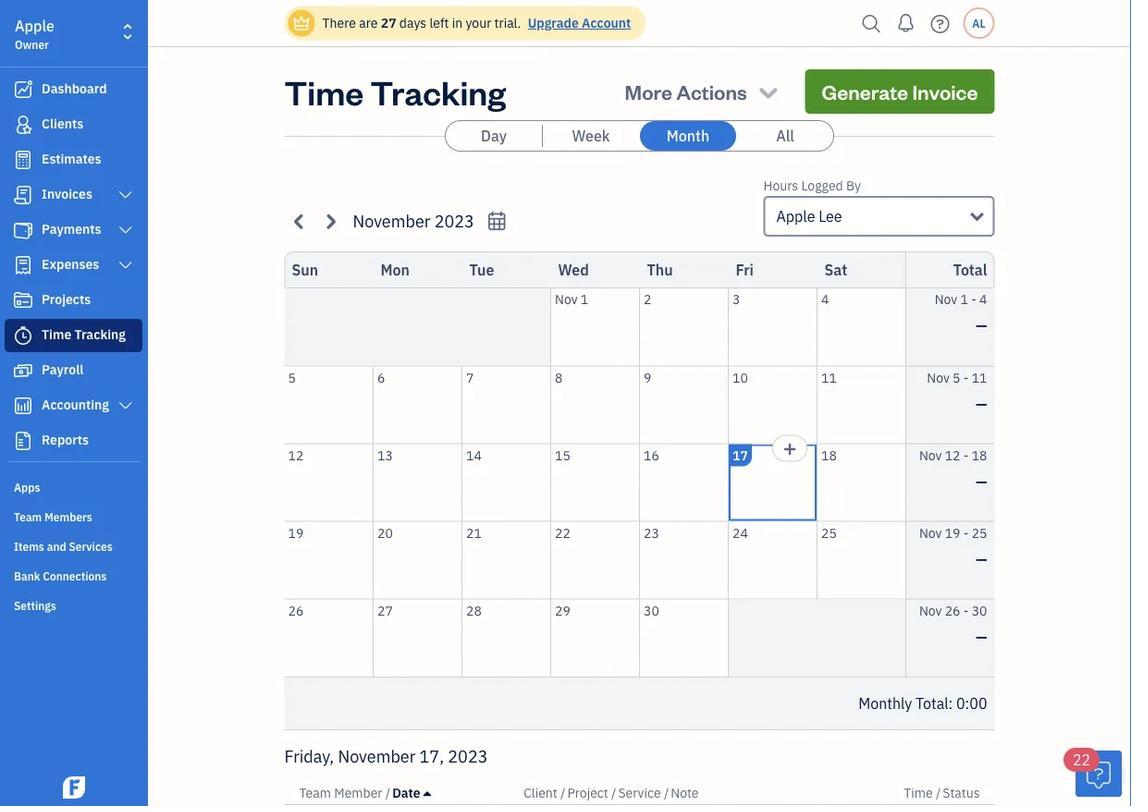 Task type: vqa. For each thing, say whether or not it's contained in the screenshot.
"status" containing 0h 09m was logged for Panem.
no



Task type: locate. For each thing, give the bounding box(es) containing it.
clients link
[[5, 108, 142, 141]]

project
[[567, 785, 608, 802]]

11
[[821, 369, 837, 386], [972, 369, 987, 386]]

lee
[[819, 207, 842, 226]]

1 1 from the left
[[581, 291, 588, 308]]

22 button
[[551, 522, 639, 599]]

chevron large down image
[[117, 258, 134, 273]]

19 button
[[284, 522, 373, 599]]

26 inside button
[[288, 602, 304, 619]]

reports link
[[5, 424, 142, 458]]

monthly
[[859, 694, 912, 714]]

3
[[732, 291, 740, 308]]

1 — from the top
[[976, 316, 987, 335]]

2 chevron large down image from the top
[[117, 223, 134, 238]]

25 down nov 12 - 18 —
[[972, 524, 987, 541]]

10
[[732, 369, 748, 386]]

2 vertical spatial chevron large down image
[[117, 399, 134, 413]]

chevron large down image inside invoices link
[[117, 188, 134, 203]]

1 vertical spatial 22
[[1073, 750, 1091, 770]]

1 5 from the left
[[288, 369, 296, 386]]

hours logged by
[[763, 177, 861, 194]]

— inside nov 5 - 11 —
[[976, 394, 987, 413]]

0 vertical spatial 27
[[381, 14, 396, 31]]

nov inside nov 5 - 11 —
[[927, 369, 950, 386]]

0 vertical spatial tracking
[[370, 69, 506, 113]]

2 11 from the left
[[972, 369, 987, 386]]

28 button
[[462, 600, 550, 677]]

november
[[353, 210, 430, 232], [338, 745, 416, 767]]

1 horizontal spatial team
[[299, 785, 331, 802]]

2 vertical spatial time
[[904, 785, 933, 802]]

/ left note link
[[664, 785, 669, 802]]

1 vertical spatial 27
[[377, 602, 393, 619]]

1 horizontal spatial total
[[953, 260, 987, 280]]

chevron large down image for payments
[[117, 223, 134, 238]]

nov inside 'nov 1 - 4 —'
[[935, 291, 957, 308]]

0 horizontal spatial 18
[[821, 447, 837, 464]]

1 horizontal spatial 25
[[972, 524, 987, 541]]

1 down wed at the top of page
[[581, 291, 588, 308]]

1 inside 'nov 1 - 4 —'
[[960, 291, 968, 308]]

1 vertical spatial chevron large down image
[[117, 223, 134, 238]]

1 horizontal spatial 1
[[960, 291, 968, 308]]

— up nov 26 - 30 —
[[976, 549, 987, 569]]

tue
[[469, 260, 494, 280]]

1 12 from the left
[[288, 447, 304, 464]]

freshbooks image
[[59, 777, 89, 799]]

0 vertical spatial total
[[953, 260, 987, 280]]

time tracking down days
[[284, 69, 506, 113]]

0 horizontal spatial tracking
[[74, 326, 126, 343]]

november 2023
[[353, 210, 474, 232]]

3 chevron large down image from the top
[[117, 399, 134, 413]]

2023 right '17,' at the bottom left of the page
[[448, 745, 488, 767]]

0 horizontal spatial 1
[[581, 291, 588, 308]]

nov for nov 12 - 18 —
[[919, 447, 942, 464]]

0 horizontal spatial apple
[[15, 16, 55, 36]]

22 button
[[1064, 748, 1122, 797]]

— up nov 12 - 18 —
[[976, 394, 987, 413]]

0:00
[[956, 694, 987, 714]]

1 vertical spatial team
[[299, 785, 331, 802]]

2 5 from the left
[[953, 369, 960, 386]]

nov down wed at the top of page
[[555, 291, 578, 308]]

2 12 from the left
[[945, 447, 960, 464]]

1 vertical spatial tracking
[[74, 326, 126, 343]]

1 horizontal spatial 11
[[972, 369, 987, 386]]

18 right add a time entry image
[[821, 447, 837, 464]]

nov inside nov 19 - 25 —
[[919, 524, 942, 541]]

nov inside nov 26 - 30 —
[[919, 602, 942, 619]]

18 down nov 5 - 11 —
[[972, 447, 987, 464]]

12
[[288, 447, 304, 464], [945, 447, 960, 464]]

2 button
[[640, 289, 728, 366]]

nov down nov 12 - 18 —
[[919, 524, 942, 541]]

tracking down the projects link
[[74, 326, 126, 343]]

and
[[47, 539, 66, 554]]

- inside nov 5 - 11 —
[[963, 369, 969, 386]]

— inside nov 26 - 30 —
[[976, 627, 987, 646]]

—
[[976, 316, 987, 335], [976, 394, 987, 413], [976, 472, 987, 491], [976, 549, 987, 569], [976, 627, 987, 646]]

8
[[555, 369, 563, 386]]

0 horizontal spatial 4
[[821, 291, 829, 308]]

time right timer image on the left
[[42, 326, 71, 343]]

team for team members
[[14, 510, 42, 524]]

1 19 from the left
[[288, 524, 304, 541]]

2 19 from the left
[[945, 524, 960, 541]]

1 inside button
[[581, 291, 588, 308]]

time / status
[[904, 785, 980, 802]]

bank
[[14, 569, 40, 584]]

- inside nov 12 - 18 —
[[963, 447, 969, 464]]

nov for nov 1
[[555, 291, 578, 308]]

4 inside button
[[821, 291, 829, 308]]

choose a date image
[[486, 210, 508, 232]]

26 inside nov 26 - 30 —
[[945, 602, 960, 619]]

— up the 0:00
[[976, 627, 987, 646]]

total left the 0:00
[[916, 694, 948, 714]]

nov 5 - 11 —
[[927, 369, 987, 413]]

6 button
[[374, 367, 461, 443]]

3 — from the top
[[976, 472, 987, 491]]

27 inside button
[[377, 602, 393, 619]]

week
[[572, 126, 610, 146]]

nov for nov 26 - 30 —
[[919, 602, 942, 619]]

time tracking
[[284, 69, 506, 113], [42, 326, 126, 343]]

1 4 from the left
[[821, 291, 829, 308]]

apple down hours
[[776, 207, 815, 226]]

4 inside 'nov 1 - 4 —'
[[979, 291, 987, 308]]

— for nov 26 - 30 —
[[976, 627, 987, 646]]

1 vertical spatial time tracking
[[42, 326, 126, 343]]

there are 27 days left in your trial. upgrade account
[[322, 14, 631, 31]]

— inside 'nov 1 - 4 —'
[[976, 316, 987, 335]]

1 horizontal spatial 18
[[972, 447, 987, 464]]

0 horizontal spatial time tracking
[[42, 326, 126, 343]]

chevron large down image
[[117, 188, 134, 203], [117, 223, 134, 238], [117, 399, 134, 413]]

29
[[555, 602, 570, 619]]

2 1 from the left
[[960, 291, 968, 308]]

8 button
[[551, 367, 639, 443]]

1 horizontal spatial 5
[[953, 369, 960, 386]]

12 inside nov 12 - 18 —
[[945, 447, 960, 464]]

nov inside nov 12 - 18 —
[[919, 447, 942, 464]]

19 down 12 button
[[288, 524, 304, 541]]

nov down nov 19 - 25 — on the right of the page
[[919, 602, 942, 619]]

— for nov 19 - 25 —
[[976, 549, 987, 569]]

0 vertical spatial time
[[284, 69, 364, 113]]

status link
[[943, 785, 980, 802]]

0 vertical spatial november
[[353, 210, 430, 232]]

2 18 from the left
[[972, 447, 987, 464]]

are
[[359, 14, 378, 31]]

sat
[[824, 260, 847, 280]]

2 4 from the left
[[979, 291, 987, 308]]

26 down 19 button
[[288, 602, 304, 619]]

project image
[[12, 291, 34, 310]]

1 horizontal spatial tracking
[[370, 69, 506, 113]]

0 horizontal spatial 5
[[288, 369, 296, 386]]

- inside nov 26 - 30 —
[[963, 602, 969, 619]]

30 down 23 button
[[644, 602, 659, 619]]

nov down nov 5 - 11 —
[[919, 447, 942, 464]]

1 vertical spatial apple
[[776, 207, 815, 226]]

1 up nov 5 - 11 —
[[960, 291, 968, 308]]

expense image
[[12, 256, 34, 275]]

— up nov 19 - 25 — on the right of the page
[[976, 472, 987, 491]]

chevron large down image inside accounting link
[[117, 399, 134, 413]]

7
[[466, 369, 474, 386]]

21 button
[[462, 522, 550, 599]]

4 — from the top
[[976, 549, 987, 569]]

/ left service
[[611, 785, 616, 802]]

1 horizontal spatial 22
[[1073, 750, 1091, 770]]

time tracking down the projects link
[[42, 326, 126, 343]]

chevron large down image up chevron large down image
[[117, 223, 134, 238]]

1 horizontal spatial 30
[[972, 602, 987, 619]]

13
[[377, 447, 393, 464]]

chevron large down image right 'invoices'
[[117, 188, 134, 203]]

service
[[618, 785, 661, 802]]

19 down nov 12 - 18 —
[[945, 524, 960, 541]]

nov
[[555, 291, 578, 308], [935, 291, 957, 308], [927, 369, 950, 386], [919, 447, 942, 464], [919, 524, 942, 541], [919, 602, 942, 619]]

22
[[555, 524, 570, 541], [1073, 750, 1091, 770]]

caretup image
[[423, 786, 431, 801]]

30 inside nov 26 - 30 —
[[972, 602, 987, 619]]

1 vertical spatial time
[[42, 326, 71, 343]]

0 vertical spatial 22
[[555, 524, 570, 541]]

1 chevron large down image from the top
[[117, 188, 134, 203]]

/ left status
[[936, 785, 941, 802]]

5
[[288, 369, 296, 386], [953, 369, 960, 386]]

— inside nov 12 - 18 —
[[976, 472, 987, 491]]

team down "apps"
[[14, 510, 42, 524]]

time inside main element
[[42, 326, 71, 343]]

logged
[[801, 177, 843, 194]]

left
[[430, 14, 449, 31]]

1 vertical spatial november
[[338, 745, 416, 767]]

bank connections link
[[5, 561, 142, 589]]

nov for nov 5 - 11 —
[[927, 369, 950, 386]]

0 vertical spatial chevron large down image
[[117, 188, 134, 203]]

nov for nov 19 - 25 —
[[919, 524, 942, 541]]

1 horizontal spatial 4
[[979, 291, 987, 308]]

2 30 from the left
[[972, 602, 987, 619]]

2 25 from the left
[[972, 524, 987, 541]]

nov inside button
[[555, 291, 578, 308]]

1 horizontal spatial 12
[[945, 447, 960, 464]]

apple
[[15, 16, 55, 36], [776, 207, 815, 226]]

2 — from the top
[[976, 394, 987, 413]]

15
[[555, 447, 570, 464]]

21
[[466, 524, 482, 541]]

1
[[581, 291, 588, 308], [960, 291, 968, 308]]

team for team member /
[[299, 785, 331, 802]]

1 30 from the left
[[644, 602, 659, 619]]

/ right client at the bottom left of the page
[[560, 785, 565, 802]]

25 inside nov 19 - 25 —
[[972, 524, 987, 541]]

1 horizontal spatial apple
[[776, 207, 815, 226]]

3 button
[[729, 289, 817, 366]]

2 26 from the left
[[945, 602, 960, 619]]

1 18 from the left
[[821, 447, 837, 464]]

26 down nov 19 - 25 — on the right of the page
[[945, 602, 960, 619]]

12 down nov 5 - 11 —
[[945, 447, 960, 464]]

more actions button
[[616, 69, 790, 114]]

team
[[14, 510, 42, 524], [299, 785, 331, 802]]

client / project / service / note
[[524, 785, 699, 802]]

friday,
[[284, 745, 334, 767]]

invoice image
[[12, 186, 34, 204]]

22 inside button
[[555, 524, 570, 541]]

1 vertical spatial total
[[916, 694, 948, 714]]

17
[[732, 447, 748, 464]]

there
[[322, 14, 356, 31]]

tracking down left
[[370, 69, 506, 113]]

total up 'nov 1 - 4 —'
[[953, 260, 987, 280]]

chart image
[[12, 397, 34, 415]]

11 down 'nov 1 - 4 —'
[[972, 369, 987, 386]]

25 down 18 button
[[821, 524, 837, 541]]

25 button
[[818, 522, 905, 599]]

5 / from the left
[[936, 785, 941, 802]]

november up mon
[[353, 210, 430, 232]]

estimates link
[[5, 143, 142, 177]]

team down friday,
[[299, 785, 331, 802]]

5 left 6
[[288, 369, 296, 386]]

27 right are
[[381, 14, 396, 31]]

dashboard image
[[12, 80, 34, 99]]

0 horizontal spatial 30
[[644, 602, 659, 619]]

date link
[[392, 785, 431, 802]]

- for nov 19 - 25 —
[[963, 524, 969, 541]]

0 vertical spatial team
[[14, 510, 42, 524]]

19 inside button
[[288, 524, 304, 541]]

30 down nov 19 - 25 — on the right of the page
[[972, 602, 987, 619]]

0 horizontal spatial time
[[42, 326, 71, 343]]

1 for nov 1 - 4 —
[[960, 291, 968, 308]]

team member /
[[299, 785, 390, 802]]

team inside main element
[[14, 510, 42, 524]]

11 down 4 button at right
[[821, 369, 837, 386]]

nov right 4 button at right
[[935, 291, 957, 308]]

0 horizontal spatial 19
[[288, 524, 304, 541]]

items and services link
[[5, 532, 142, 560]]

0 horizontal spatial 22
[[555, 524, 570, 541]]

24 button
[[729, 522, 817, 599]]

1 11 from the left
[[821, 369, 837, 386]]

week link
[[543, 121, 639, 151]]

27
[[381, 14, 396, 31], [377, 602, 393, 619]]

— inside nov 19 - 25 —
[[976, 549, 987, 569]]

27 down 20 button
[[377, 602, 393, 619]]

1 / from the left
[[385, 785, 390, 802]]

reports
[[42, 431, 89, 449]]

15 button
[[551, 444, 639, 521]]

apple up owner on the left top
[[15, 16, 55, 36]]

- inside 'nov 1 - 4 —'
[[971, 291, 976, 308]]

time down there in the top left of the page
[[284, 69, 364, 113]]

service link
[[618, 785, 664, 802]]

0 horizontal spatial 12
[[288, 447, 304, 464]]

client
[[524, 785, 557, 802]]

0 vertical spatial apple
[[15, 16, 55, 36]]

time
[[284, 69, 364, 113], [42, 326, 71, 343], [904, 785, 933, 802]]

0 horizontal spatial 11
[[821, 369, 837, 386]]

november up 'member'
[[338, 745, 416, 767]]

apple inside apple lee dropdown button
[[776, 207, 815, 226]]

0 horizontal spatial 26
[[288, 602, 304, 619]]

1 vertical spatial 2023
[[448, 745, 488, 767]]

5 inside 5 button
[[288, 369, 296, 386]]

time left status
[[904, 785, 933, 802]]

1 26 from the left
[[288, 602, 304, 619]]

time tracking inside main element
[[42, 326, 126, 343]]

upgrade account link
[[524, 14, 631, 31]]

— up nov 5 - 11 —
[[976, 316, 987, 335]]

0 horizontal spatial 25
[[821, 524, 837, 541]]

1 horizontal spatial 26
[[945, 602, 960, 619]]

/
[[385, 785, 390, 802], [560, 785, 565, 802], [611, 785, 616, 802], [664, 785, 669, 802], [936, 785, 941, 802]]

apple inside main element
[[15, 16, 55, 36]]

5 down 'nov 1 - 4 —'
[[953, 369, 960, 386]]

nov down 'nov 1 - 4 —'
[[927, 369, 950, 386]]

/ left date
[[385, 785, 390, 802]]

by
[[846, 177, 861, 194]]

apps link
[[5, 473, 142, 500]]

12 down 5 button
[[288, 447, 304, 464]]

1 horizontal spatial 19
[[945, 524, 960, 541]]

1 horizontal spatial time tracking
[[284, 69, 506, 113]]

5 — from the top
[[976, 627, 987, 646]]

apple for owner
[[15, 16, 55, 36]]

1 25 from the left
[[821, 524, 837, 541]]

2023 left "choose a date" icon at the top of the page
[[434, 210, 474, 232]]

timer image
[[12, 326, 34, 345]]

chevron large down image right 'accounting'
[[117, 399, 134, 413]]

2023
[[434, 210, 474, 232], [448, 745, 488, 767]]

- inside nov 19 - 25 —
[[963, 524, 969, 541]]

0 horizontal spatial team
[[14, 510, 42, 524]]



Task type: describe. For each thing, give the bounding box(es) containing it.
nov 12 - 18 —
[[919, 447, 987, 491]]

20 button
[[374, 522, 461, 599]]

items and services
[[14, 539, 113, 554]]

2
[[644, 291, 651, 308]]

— for nov 12 - 18 —
[[976, 472, 987, 491]]

chevron large down image for accounting
[[117, 399, 134, 413]]

nov 1 - 4 —
[[935, 291, 987, 335]]

connections
[[43, 569, 107, 584]]

thu
[[647, 260, 673, 280]]

dashboard
[[42, 80, 107, 97]]

10 button
[[729, 367, 817, 443]]

services
[[69, 539, 113, 554]]

clients
[[42, 115, 83, 132]]

generate invoice
[[822, 78, 978, 105]]

day
[[481, 126, 507, 146]]

accounting
[[42, 396, 109, 413]]

upgrade
[[528, 14, 579, 31]]

apple lee
[[776, 207, 842, 226]]

nov 19 - 25 —
[[919, 524, 987, 569]]

al
[[972, 16, 986, 31]]

17 button
[[729, 444, 817, 521]]

money image
[[12, 362, 34, 380]]

all
[[776, 126, 794, 146]]

monthly total : 0:00
[[859, 694, 987, 714]]

29 button
[[551, 600, 639, 677]]

7 button
[[462, 367, 550, 443]]

add a time entry image
[[782, 438, 797, 460]]

— for nov 5 - 11 —
[[976, 394, 987, 413]]

25 inside button
[[821, 524, 837, 541]]

- for nov 1 - 4 —
[[971, 291, 976, 308]]

3 / from the left
[[611, 785, 616, 802]]

18 button
[[818, 444, 905, 521]]

accounting link
[[5, 389, 142, 423]]

27 button
[[374, 600, 461, 677]]

0 vertical spatial 2023
[[434, 210, 474, 232]]

invoice
[[912, 78, 978, 105]]

11 inside nov 5 - 11 —
[[972, 369, 987, 386]]

24
[[732, 524, 748, 541]]

go to help image
[[925, 10, 955, 37]]

- for nov 12 - 18 —
[[963, 447, 969, 464]]

notifications image
[[891, 5, 921, 42]]

11 inside button
[[821, 369, 837, 386]]

projects
[[42, 291, 91, 308]]

2 / from the left
[[560, 785, 565, 802]]

status
[[943, 785, 980, 802]]

days
[[399, 14, 426, 31]]

16 button
[[640, 444, 728, 521]]

all link
[[737, 121, 833, 151]]

nov for nov 1 - 4 —
[[935, 291, 957, 308]]

month
[[667, 126, 710, 146]]

estimate image
[[12, 151, 34, 169]]

:
[[948, 694, 953, 714]]

0 vertical spatial time tracking
[[284, 69, 506, 113]]

nov 26 - 30 —
[[919, 602, 987, 646]]

expenses
[[42, 256, 99, 273]]

19 inside nov 19 - 25 —
[[945, 524, 960, 541]]

12 inside button
[[288, 447, 304, 464]]

apple owner
[[15, 16, 55, 52]]

more
[[625, 78, 672, 105]]

invoices link
[[5, 178, 142, 212]]

crown image
[[292, 13, 311, 33]]

18 inside button
[[821, 447, 837, 464]]

project link
[[567, 785, 611, 802]]

20
[[377, 524, 393, 541]]

1 horizontal spatial time
[[284, 69, 364, 113]]

settings
[[14, 598, 56, 613]]

actions
[[676, 78, 747, 105]]

day link
[[446, 121, 542, 151]]

nov 1 button
[[551, 289, 639, 366]]

client image
[[12, 116, 34, 134]]

- for nov 5 - 11 —
[[963, 369, 969, 386]]

16
[[644, 447, 659, 464]]

resource center badge image
[[1076, 751, 1122, 797]]

main element
[[0, 0, 194, 806]]

5 inside nov 5 - 11 —
[[953, 369, 960, 386]]

22 inside dropdown button
[[1073, 750, 1091, 770]]

18 inside nov 12 - 18 —
[[972, 447, 987, 464]]

member
[[334, 785, 382, 802]]

settings link
[[5, 591, 142, 619]]

time link
[[904, 785, 936, 802]]

9 button
[[640, 367, 728, 443]]

owner
[[15, 37, 49, 52]]

- for nov 26 - 30 —
[[963, 602, 969, 619]]

generate invoice button
[[805, 69, 995, 114]]

tracking inside time tracking link
[[74, 326, 126, 343]]

2 horizontal spatial time
[[904, 785, 933, 802]]

hours
[[763, 177, 798, 194]]

23 button
[[640, 522, 728, 599]]

11 button
[[818, 367, 905, 443]]

previous month image
[[289, 211, 310, 232]]

30 inside button
[[644, 602, 659, 619]]

13 button
[[374, 444, 461, 521]]

28
[[466, 602, 482, 619]]

0 horizontal spatial total
[[916, 694, 948, 714]]

estimates
[[42, 150, 101, 167]]

4 / from the left
[[664, 785, 669, 802]]

date
[[392, 785, 420, 802]]

5 button
[[284, 367, 373, 443]]

14 button
[[462, 444, 550, 521]]

projects link
[[5, 284, 142, 317]]

al button
[[963, 7, 995, 39]]

search image
[[857, 10, 886, 37]]

time tracking link
[[5, 319, 142, 352]]

note link
[[671, 785, 699, 802]]

apple for lee
[[776, 207, 815, 226]]

chevrondown image
[[756, 79, 781, 105]]

next month image
[[320, 211, 341, 232]]

— for nov 1 - 4 —
[[976, 316, 987, 335]]

apps
[[14, 480, 40, 495]]

report image
[[12, 432, 34, 450]]

12 button
[[284, 444, 373, 521]]

payroll
[[42, 361, 83, 378]]

invoices
[[42, 185, 92, 203]]

1 for nov 1
[[581, 291, 588, 308]]

dashboard link
[[5, 73, 142, 106]]

payment image
[[12, 221, 34, 240]]

17,
[[419, 745, 444, 767]]

9
[[644, 369, 651, 386]]

chevron large down image for invoices
[[117, 188, 134, 203]]

friday, november 17, 2023
[[284, 745, 488, 767]]

6
[[377, 369, 385, 386]]



